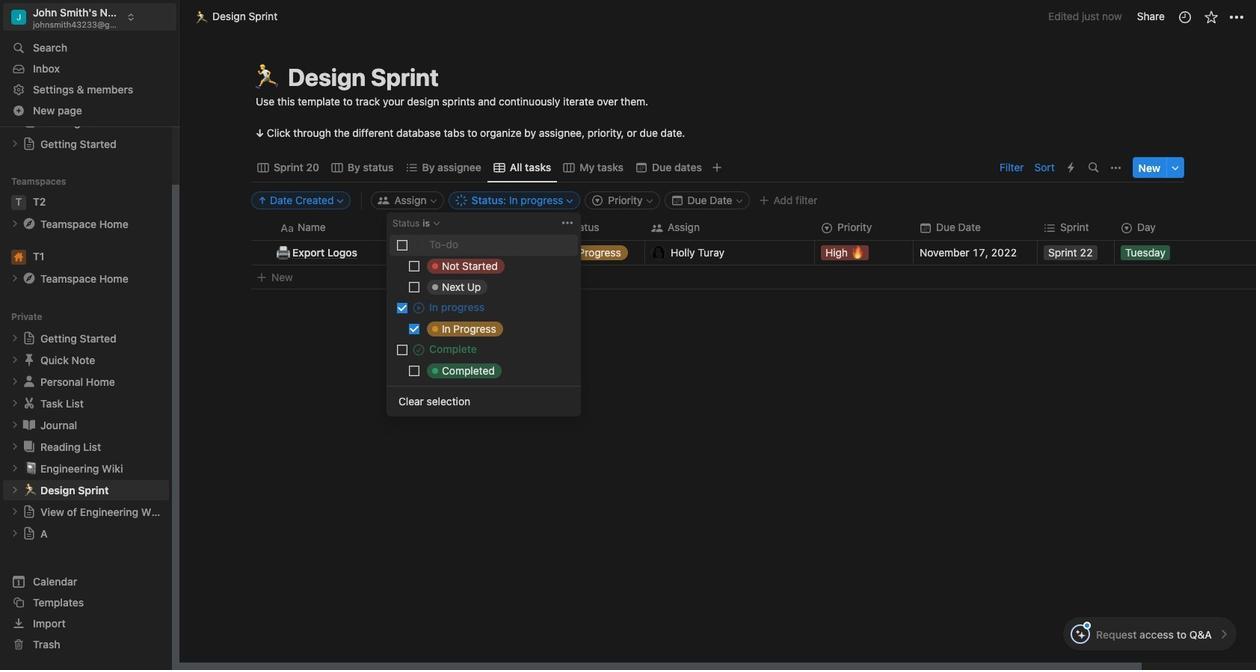 Task type: vqa. For each thing, say whether or not it's contained in the screenshot.
CHANGE PAGE ICON
yes



Task type: describe. For each thing, give the bounding box(es) containing it.
📓 image
[[24, 459, 37, 477]]

create and view automations image
[[1068, 163, 1075, 173]]

1 open image from the top
[[10, 139, 19, 148]]

5 open image from the top
[[10, 486, 19, 495]]

1 open image from the top
[[10, 219, 19, 228]]

2 tab from the left
[[325, 157, 400, 178]]

4 open image from the top
[[10, 421, 19, 430]]

🏃 image
[[24, 481, 37, 498]]

3 tab from the left
[[400, 157, 488, 178]]

6 tab from the left
[[630, 157, 708, 178]]

updates image
[[1178, 9, 1193, 24]]

🖨 image
[[277, 244, 290, 261]]



Task type: locate. For each thing, give the bounding box(es) containing it.
3 open image from the top
[[10, 399, 19, 408]]

open image
[[10, 139, 19, 148], [10, 334, 19, 343], [10, 399, 19, 408], [10, 421, 19, 430], [10, 486, 19, 495], [10, 529, 19, 538]]

tab
[[251, 157, 325, 178], [325, 157, 400, 178], [400, 157, 488, 178], [488, 157, 557, 178], [557, 157, 630, 178], [630, 157, 708, 178]]

4 tab from the left
[[488, 157, 557, 178]]

5 tab from the left
[[557, 157, 630, 178]]

change page icon image
[[22, 137, 36, 151], [22, 216, 37, 231], [22, 271, 37, 286], [22, 332, 36, 345], [22, 353, 37, 367], [22, 374, 37, 389], [22, 396, 37, 411], [22, 418, 37, 433], [22, 439, 37, 454], [22, 505, 36, 519], [22, 527, 36, 540]]

🔥 image
[[851, 243, 865, 261]]

0 vertical spatial 🏃 image
[[195, 8, 209, 25]]

t image
[[11, 195, 26, 210]]

4 open image from the top
[[10, 377, 19, 386]]

tab list
[[251, 153, 996, 183]]

favorite image
[[1204, 9, 1219, 24]]

6 open image from the top
[[10, 529, 19, 538]]

1 horizontal spatial 🏃 image
[[254, 60, 280, 95]]

3 open image from the top
[[10, 356, 19, 364]]

open image
[[10, 219, 19, 228], [10, 274, 19, 283], [10, 356, 19, 364], [10, 377, 19, 386], [10, 442, 19, 451], [10, 464, 19, 473], [10, 507, 19, 516]]

7 open image from the top
[[10, 507, 19, 516]]

🏃 image
[[195, 8, 209, 25], [254, 60, 280, 95]]

2 open image from the top
[[10, 274, 19, 283]]

1 vertical spatial 🏃 image
[[254, 60, 280, 95]]

6 open image from the top
[[10, 464, 19, 473]]

5 open image from the top
[[10, 442, 19, 451]]

0 horizontal spatial 🏃 image
[[195, 8, 209, 25]]

1 tab from the left
[[251, 157, 325, 178]]

2 open image from the top
[[10, 334, 19, 343]]



